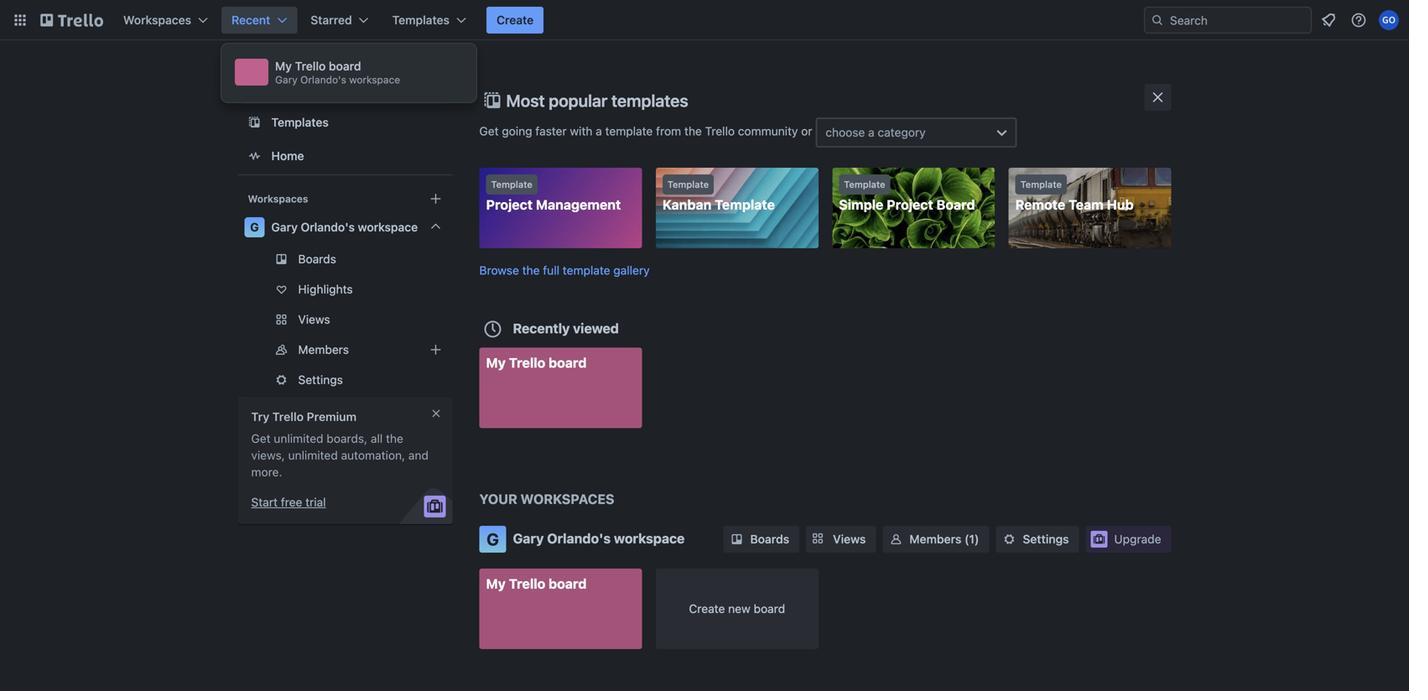 Task type: describe. For each thing, give the bounding box(es) containing it.
workspace inside 'my trello board gary orlando's workspace'
[[349, 74, 400, 86]]

0 vertical spatial boards link
[[238, 74, 453, 104]]

popular
[[549, 91, 608, 110]]

1 horizontal spatial views
[[833, 532, 866, 546]]

most
[[506, 91, 545, 110]]

home
[[271, 149, 304, 163]]

create button
[[487, 7, 544, 34]]

2 vertical spatial workspace
[[614, 531, 685, 547]]

start
[[251, 495, 278, 509]]

0 vertical spatial gary orlando's workspace
[[271, 220, 418, 234]]

template kanban template
[[663, 179, 775, 213]]

boards for highlights
[[298, 252, 336, 266]]

workspaces button
[[113, 7, 218, 34]]

my inside 'my trello board gary orlando's workspace'
[[275, 59, 292, 73]]

my for 1st my trello board link from the bottom
[[486, 576, 506, 592]]

orlando's inside 'my trello board gary orlando's workspace'
[[300, 74, 346, 86]]

get going faster with a template from the trello community or
[[479, 124, 816, 138]]

recent
[[232, 13, 270, 27]]

(1)
[[965, 532, 979, 546]]

boards,
[[327, 432, 368, 445]]

views,
[[251, 448, 285, 462]]

template project management
[[486, 179, 621, 213]]

1 horizontal spatial g
[[487, 529, 499, 549]]

kanban
[[663, 197, 712, 213]]

more.
[[251, 465, 282, 479]]

0 vertical spatial views
[[298, 312, 330, 326]]

template for project
[[491, 179, 533, 190]]

choose a category
[[826, 125, 926, 139]]

and
[[408, 448, 429, 462]]

1 vertical spatial workspaces
[[248, 193, 308, 205]]

premium
[[307, 410, 357, 424]]

workspaces
[[521, 491, 614, 507]]

gary orlando (garyorlando) image
[[1379, 10, 1399, 30]]

open information menu image
[[1351, 12, 1367, 29]]

gary inside 'my trello board gary orlando's workspace'
[[275, 74, 298, 86]]

templates button
[[382, 7, 476, 34]]

0 horizontal spatial a
[[596, 124, 602, 138]]

my for 2nd my trello board link from the bottom of the page
[[486, 355, 506, 371]]

with
[[570, 124, 593, 138]]

primary element
[[0, 0, 1409, 40]]

highlights link
[[238, 276, 453, 303]]

1 vertical spatial orlando's
[[301, 220, 355, 234]]

members for members
[[298, 343, 349, 357]]

Search field
[[1164, 8, 1311, 33]]

my trello board gary orlando's workspace
[[275, 59, 400, 86]]

0 vertical spatial settings
[[298, 373, 343, 387]]

management
[[536, 197, 621, 213]]

1 my trello board link from the top
[[479, 348, 642, 428]]

create for create new board
[[689, 602, 725, 616]]

0 vertical spatial unlimited
[[274, 432, 323, 445]]

full
[[543, 263, 560, 277]]

templates
[[611, 91, 688, 110]]

members for members (1)
[[910, 532, 962, 546]]

highlights
[[298, 282, 353, 296]]

boards link for views
[[724, 526, 800, 553]]

your workspaces
[[479, 491, 614, 507]]

the for try trello premium get unlimited boards, all the views, unlimited automation, and more.
[[386, 432, 403, 445]]

templates link
[[238, 107, 453, 138]]

1 horizontal spatial views link
[[806, 526, 876, 553]]

starred
[[311, 13, 352, 27]]

try trello premium get unlimited boards, all the views, unlimited automation, and more.
[[251, 410, 429, 479]]

start free trial button
[[251, 494, 326, 511]]

most popular templates
[[506, 91, 688, 110]]

all
[[371, 432, 383, 445]]

home link
[[238, 141, 453, 171]]

going
[[502, 124, 532, 138]]

simple
[[839, 197, 884, 213]]

1 vertical spatial gary
[[271, 220, 298, 234]]

try
[[251, 410, 269, 424]]

trello inside 'try trello premium get unlimited boards, all the views, unlimited automation, and more.'
[[272, 410, 304, 424]]

board inside 'my trello board gary orlando's workspace'
[[329, 59, 361, 73]]

back to home image
[[40, 7, 103, 34]]

search image
[[1151, 13, 1164, 27]]

free
[[281, 495, 302, 509]]

1 horizontal spatial a
[[868, 125, 875, 139]]

recent button
[[221, 7, 297, 34]]

automation,
[[341, 448, 405, 462]]

1 vertical spatial template
[[563, 263, 610, 277]]

project inside template project management
[[486, 197, 533, 213]]



Task type: locate. For each thing, give the bounding box(es) containing it.
start free trial
[[251, 495, 326, 509]]

boards for views
[[750, 532, 789, 546]]

my trello board for 1st my trello board link from the bottom
[[486, 576, 587, 592]]

2 project from the left
[[887, 197, 933, 213]]

g down your
[[487, 529, 499, 549]]

project
[[486, 197, 533, 213], [887, 197, 933, 213]]

settings link
[[238, 367, 453, 393], [996, 526, 1079, 553]]

0 vertical spatial members
[[298, 343, 349, 357]]

boards link up highlights link
[[238, 246, 453, 273]]

recently
[[513, 320, 570, 336]]

template board image
[[245, 112, 265, 133]]

1 horizontal spatial project
[[887, 197, 933, 213]]

1 horizontal spatial settings link
[[996, 526, 1079, 553]]

0 vertical spatial gary
[[275, 74, 298, 86]]

template for kanban
[[668, 179, 709, 190]]

template inside template project management
[[491, 179, 533, 190]]

or
[[801, 124, 812, 138]]

1 project from the left
[[486, 197, 533, 213]]

choose
[[826, 125, 865, 139]]

settings link down the members link
[[238, 367, 453, 393]]

views link left sm image
[[806, 526, 876, 553]]

1 vertical spatial settings link
[[996, 526, 1079, 553]]

orlando's
[[300, 74, 346, 86], [301, 220, 355, 234], [547, 531, 611, 547]]

boards
[[271, 82, 310, 96], [298, 252, 336, 266], [750, 532, 789, 546]]

0 horizontal spatial settings
[[298, 373, 343, 387]]

0 vertical spatial settings link
[[238, 367, 453, 393]]

faster
[[535, 124, 567, 138]]

boards link for highlights
[[238, 246, 453, 273]]

template simple project board
[[839, 179, 975, 213]]

board
[[937, 197, 975, 213]]

my
[[275, 59, 292, 73], [486, 355, 506, 371], [486, 576, 506, 592]]

1 horizontal spatial members
[[910, 532, 962, 546]]

get inside 'try trello premium get unlimited boards, all the views, unlimited automation, and more.'
[[251, 432, 271, 445]]

project left board
[[887, 197, 933, 213]]

the for get going faster with a template from the trello community or
[[684, 124, 702, 138]]

0 vertical spatial orlando's
[[300, 74, 346, 86]]

1 vertical spatial my trello board link
[[479, 569, 642, 649]]

0 vertical spatial template
[[605, 124, 653, 138]]

templates right starred dropdown button
[[392, 13, 450, 27]]

add image
[[426, 340, 446, 360]]

the inside 'try trello premium get unlimited boards, all the views, unlimited automation, and more.'
[[386, 432, 403, 445]]

1 horizontal spatial workspaces
[[248, 193, 308, 205]]

boards link up new
[[724, 526, 800, 553]]

2 my trello board link from the top
[[479, 569, 642, 649]]

0 horizontal spatial sm image
[[729, 531, 745, 548]]

2 vertical spatial my
[[486, 576, 506, 592]]

category
[[878, 125, 926, 139]]

browse
[[479, 263, 519, 277]]

boards link
[[238, 74, 453, 104], [238, 246, 453, 273], [724, 526, 800, 553]]

get up views, in the left bottom of the page
[[251, 432, 271, 445]]

0 horizontal spatial templates
[[271, 115, 329, 129]]

the right from
[[684, 124, 702, 138]]

community
[[738, 124, 798, 138]]

sm image
[[888, 531, 905, 548]]

a right choose
[[868, 125, 875, 139]]

starred button
[[301, 7, 379, 34]]

template for simple
[[844, 179, 885, 190]]

trial
[[306, 495, 326, 509]]

create a workspace image
[[426, 189, 446, 209]]

create for create
[[497, 13, 534, 27]]

get
[[479, 124, 499, 138], [251, 432, 271, 445]]

1 horizontal spatial create
[[689, 602, 725, 616]]

template up simple
[[844, 179, 885, 190]]

2 vertical spatial boards link
[[724, 526, 800, 553]]

2 horizontal spatial the
[[684, 124, 702, 138]]

sm image for settings
[[1001, 531, 1018, 548]]

template right full
[[563, 263, 610, 277]]

0 horizontal spatial views link
[[238, 306, 453, 333]]

unlimited down boards,
[[288, 448, 338, 462]]

templates up home
[[271, 115, 329, 129]]

1 horizontal spatial get
[[479, 124, 499, 138]]

template for remote
[[1021, 179, 1062, 190]]

from
[[656, 124, 681, 138]]

gallery
[[614, 263, 650, 277]]

2 vertical spatial boards
[[750, 532, 789, 546]]

1 vertical spatial create
[[689, 602, 725, 616]]

2 my trello board from the top
[[486, 576, 587, 592]]

1 vertical spatial my
[[486, 355, 506, 371]]

0 horizontal spatial the
[[386, 432, 403, 445]]

0 horizontal spatial members
[[298, 343, 349, 357]]

create up most
[[497, 13, 534, 27]]

templates inside dropdown button
[[392, 13, 450, 27]]

orlando's up templates link
[[300, 74, 346, 86]]

my trello board for 2nd my trello board link from the bottom of the page
[[486, 355, 587, 371]]

1 vertical spatial g
[[487, 529, 499, 549]]

boards link up templates link
[[238, 74, 453, 104]]

2 sm image from the left
[[1001, 531, 1018, 548]]

0 vertical spatial get
[[479, 124, 499, 138]]

1 horizontal spatial templates
[[392, 13, 450, 27]]

gary down your workspaces in the left bottom of the page
[[513, 531, 544, 547]]

project inside template simple project board
[[887, 197, 933, 213]]

1 vertical spatial views link
[[806, 526, 876, 553]]

1 vertical spatial my trello board
[[486, 576, 587, 592]]

1 vertical spatial views
[[833, 532, 866, 546]]

gary orlando's workspace
[[271, 220, 418, 234], [513, 531, 685, 547]]

1 horizontal spatial the
[[522, 263, 540, 277]]

create
[[497, 13, 534, 27], [689, 602, 725, 616]]

boards right board icon
[[271, 82, 310, 96]]

0 vertical spatial my trello board link
[[479, 348, 642, 428]]

1 vertical spatial boards
[[298, 252, 336, 266]]

settings right (1)
[[1023, 532, 1069, 546]]

0 horizontal spatial settings link
[[238, 367, 453, 393]]

gary orlando's workspace down workspaces
[[513, 531, 685, 547]]

the right all
[[386, 432, 403, 445]]

boards up highlights
[[298, 252, 336, 266]]

settings up premium
[[298, 373, 343, 387]]

1 horizontal spatial settings
[[1023, 532, 1069, 546]]

gary
[[275, 74, 298, 86], [271, 220, 298, 234], [513, 531, 544, 547]]

workspace
[[349, 74, 400, 86], [358, 220, 418, 234], [614, 531, 685, 547]]

my trello board link
[[479, 348, 642, 428], [479, 569, 642, 649]]

template
[[605, 124, 653, 138], [563, 263, 610, 277]]

1 vertical spatial templates
[[271, 115, 329, 129]]

template
[[491, 179, 533, 190], [668, 179, 709, 190], [844, 179, 885, 190], [1021, 179, 1062, 190], [715, 197, 775, 213]]

create inside button
[[497, 13, 534, 27]]

template remote team hub
[[1016, 179, 1134, 213]]

template up kanban
[[668, 179, 709, 190]]

team
[[1069, 197, 1104, 213]]

1 sm image from the left
[[729, 531, 745, 548]]

my trello board
[[486, 355, 587, 371], [486, 576, 587, 592]]

orlando's up highlights
[[301, 220, 355, 234]]

trello
[[295, 59, 326, 73], [705, 124, 735, 138], [509, 355, 545, 371], [272, 410, 304, 424], [509, 576, 545, 592]]

1 horizontal spatial gary orlando's workspace
[[513, 531, 685, 547]]

upgrade button
[[1086, 526, 1171, 553]]

1 horizontal spatial sm image
[[1001, 531, 1018, 548]]

template right kanban
[[715, 197, 775, 213]]

create new board
[[689, 602, 785, 616]]

browse the full template gallery link
[[479, 263, 650, 277]]

sm image right (1)
[[1001, 531, 1018, 548]]

members (1)
[[910, 532, 979, 546]]

the
[[684, 124, 702, 138], [522, 263, 540, 277], [386, 432, 403, 445]]

a right the with
[[596, 124, 602, 138]]

views
[[298, 312, 330, 326], [833, 532, 866, 546]]

hub
[[1107, 197, 1134, 213]]

1 my trello board from the top
[[486, 355, 587, 371]]

views link
[[238, 306, 453, 333], [806, 526, 876, 553]]

sm image for boards
[[729, 531, 745, 548]]

board image
[[245, 79, 265, 99]]

0 horizontal spatial project
[[486, 197, 533, 213]]

0 vertical spatial the
[[684, 124, 702, 138]]

0 horizontal spatial gary orlando's workspace
[[271, 220, 418, 234]]

new
[[728, 602, 751, 616]]

1 vertical spatial unlimited
[[288, 448, 338, 462]]

0 horizontal spatial get
[[251, 432, 271, 445]]

0 vertical spatial templates
[[392, 13, 450, 27]]

0 notifications image
[[1319, 10, 1339, 30]]

unlimited up views, in the left bottom of the page
[[274, 432, 323, 445]]

template up remote
[[1021, 179, 1062, 190]]

0 vertical spatial my trello board
[[486, 355, 587, 371]]

template inside template remote team hub
[[1021, 179, 1062, 190]]

0 horizontal spatial g
[[250, 220, 259, 234]]

1 vertical spatial settings
[[1023, 532, 1069, 546]]

0 vertical spatial create
[[497, 13, 534, 27]]

views down highlights
[[298, 312, 330, 326]]

template down templates
[[605, 124, 653, 138]]

board
[[329, 59, 361, 73], [549, 355, 587, 371], [549, 576, 587, 592], [754, 602, 785, 616]]

unlimited
[[274, 432, 323, 445], [288, 448, 338, 462]]

the left full
[[522, 263, 540, 277]]

1 vertical spatial get
[[251, 432, 271, 445]]

workspaces inside popup button
[[123, 13, 191, 27]]

create left new
[[689, 602, 725, 616]]

0 vertical spatial views link
[[238, 306, 453, 333]]

home image
[[245, 146, 265, 166]]

sm image up create new board
[[729, 531, 745, 548]]

2 vertical spatial orlando's
[[547, 531, 611, 547]]

gary down home
[[271, 220, 298, 234]]

workspaces
[[123, 13, 191, 27], [248, 193, 308, 205]]

settings
[[298, 373, 343, 387], [1023, 532, 1069, 546]]

recently viewed
[[513, 320, 619, 336]]

templates
[[392, 13, 450, 27], [271, 115, 329, 129]]

0 horizontal spatial workspaces
[[123, 13, 191, 27]]

1 vertical spatial gary orlando's workspace
[[513, 531, 685, 547]]

0 vertical spatial workspace
[[349, 74, 400, 86]]

members left (1)
[[910, 532, 962, 546]]

sm image
[[729, 531, 745, 548], [1001, 531, 1018, 548]]

get left going
[[479, 124, 499, 138]]

1 vertical spatial the
[[522, 263, 540, 277]]

0 vertical spatial boards
[[271, 82, 310, 96]]

1 vertical spatial members
[[910, 532, 962, 546]]

0 vertical spatial workspaces
[[123, 13, 191, 27]]

orlando's down workspaces
[[547, 531, 611, 547]]

g down home image
[[250, 220, 259, 234]]

your
[[479, 491, 517, 507]]

template down going
[[491, 179, 533, 190]]

g
[[250, 220, 259, 234], [487, 529, 499, 549]]

0 horizontal spatial create
[[497, 13, 534, 27]]

views left sm image
[[833, 532, 866, 546]]

members
[[298, 343, 349, 357], [910, 532, 962, 546]]

2 vertical spatial the
[[386, 432, 403, 445]]

gary right board icon
[[275, 74, 298, 86]]

remote
[[1016, 197, 1066, 213]]

members link
[[238, 336, 453, 363]]

views link down highlights link
[[238, 306, 453, 333]]

1 vertical spatial boards link
[[238, 246, 453, 273]]

boards up new
[[750, 532, 789, 546]]

members down highlights
[[298, 343, 349, 357]]

upgrade
[[1114, 532, 1161, 546]]

trello inside 'my trello board gary orlando's workspace'
[[295, 59, 326, 73]]

2 vertical spatial gary
[[513, 531, 544, 547]]

0 vertical spatial g
[[250, 220, 259, 234]]

0 horizontal spatial views
[[298, 312, 330, 326]]

browse the full template gallery
[[479, 263, 650, 277]]

gary orlando's workspace up highlights link
[[271, 220, 418, 234]]

project up browse
[[486, 197, 533, 213]]

viewed
[[573, 320, 619, 336]]

1 vertical spatial workspace
[[358, 220, 418, 234]]

a
[[596, 124, 602, 138], [868, 125, 875, 139]]

settings link right (1)
[[996, 526, 1079, 553]]

template inside template simple project board
[[844, 179, 885, 190]]

0 vertical spatial my
[[275, 59, 292, 73]]



Task type: vqa. For each thing, say whether or not it's contained in the screenshot.
middle the
yes



